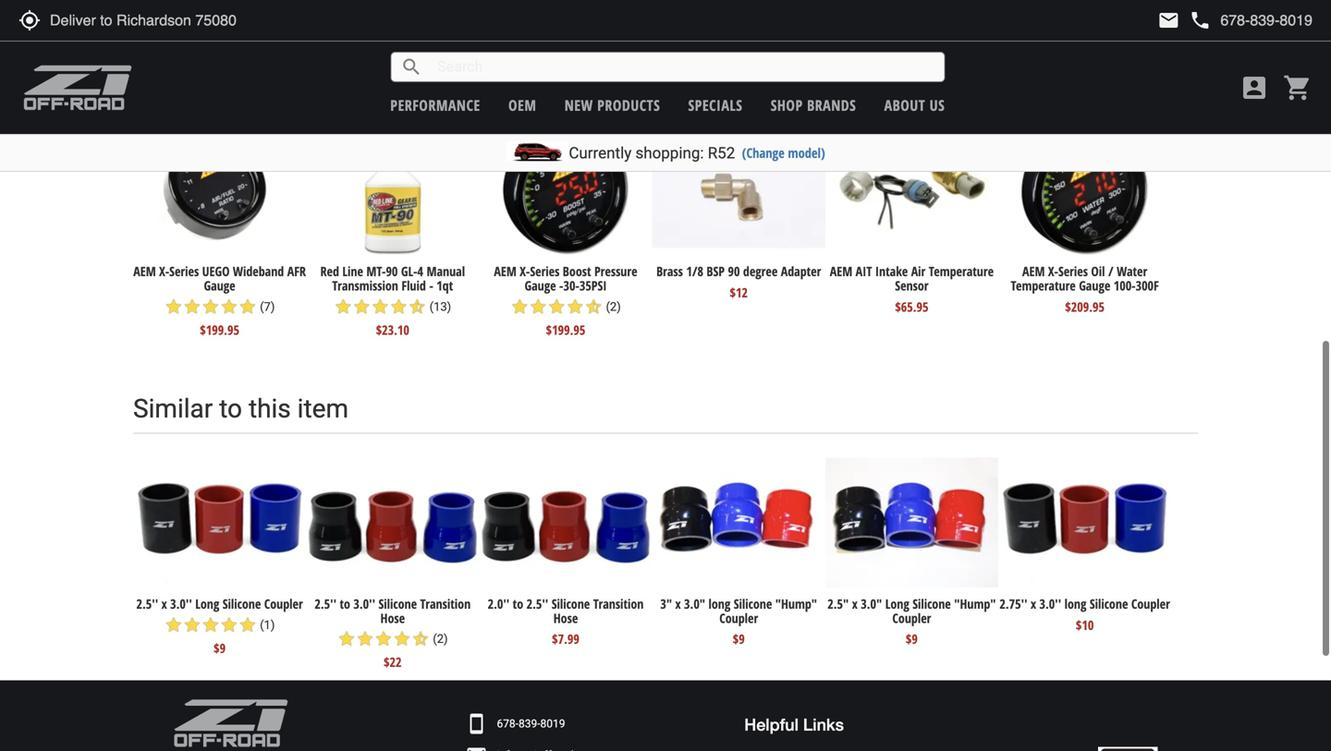Task type: describe. For each thing, give the bounding box(es) containing it.
(2) inside aem x-series boost pressure gauge -30-35psi star star star star star_half (2) $199.95
[[606, 300, 621, 314]]

mail
[[1158, 9, 1180, 31]]

phone link
[[1190, 9, 1313, 31]]

helpful links
[[745, 715, 844, 735]]

line
[[343, 263, 363, 280]]

aem for gauge
[[1023, 263, 1045, 280]]

shopping:
[[636, 144, 704, 162]]

aem x-series uego wideband afr gauge star star star star star (7) $199.95
[[133, 263, 306, 339]]

90 for red line mt-90 gl-4 manual transmission fluid - 1qt star star star star star_half (13) $23.10
[[386, 263, 398, 280]]

2.5'' x 3.0'' long silicone coupler star star star star star (1) $9
[[136, 595, 303, 657]]

silicone inside '2.5'' to 3.0'' silicone transition hose star star star star star_half (2) $22'
[[379, 595, 417, 613]]

account_box link
[[1235, 73, 1274, 103]]

shop
[[771, 95, 803, 115]]

who
[[266, 61, 314, 92]]

performance link
[[390, 95, 481, 115]]

4
[[418, 263, 424, 280]]

my_location
[[18, 9, 41, 31]]

(change model) link
[[742, 144, 825, 162]]

oem link
[[509, 95, 537, 115]]

mail phone
[[1158, 9, 1212, 31]]

$9 inside 2.5'' x 3.0'' long silicone coupler star star star star star (1) $9
[[214, 640, 226, 657]]

2.5'' to 3.0'' silicone transition hose star star star star star_half (2) $22
[[315, 595, 471, 672]]

sensor
[[895, 277, 929, 294]]

star_half inside the "red line mt-90 gl-4 manual transmission fluid - 1qt star star star star star_half (13) $23.10"
[[408, 298, 427, 316]]

new products
[[565, 95, 660, 115]]

about us link
[[885, 95, 945, 115]]

transition for star
[[420, 595, 471, 613]]

account_box
[[1240, 73, 1270, 103]]

boost
[[563, 263, 591, 280]]

star_half inside aem x-series boost pressure gauge -30-35psi star star star star star_half (2) $199.95
[[585, 298, 603, 316]]

2.5"
[[828, 595, 849, 613]]

degree
[[743, 263, 778, 280]]

x for 3" x 3.0" long silicone "hump" coupler $9
[[676, 595, 681, 613]]

$199.95 inside aem x-series uego wideband afr gauge star star star star star (7) $199.95
[[200, 321, 239, 339]]

2.5" x 3.0" long silicone "hump" coupler $9
[[828, 595, 996, 648]]

new products link
[[565, 95, 660, 115]]

$7.99
[[552, 631, 580, 648]]

red line mt-90 gl-4 manual transmission fluid - 1qt star star star star star_half (13) $23.10
[[320, 263, 465, 339]]

brands
[[807, 95, 857, 115]]

x for 2.5'' x 3.0'' long silicone coupler star star star star star (1) $9
[[161, 595, 167, 613]]

0 vertical spatial this
[[408, 61, 450, 92]]

to for 2.5''
[[513, 595, 524, 613]]

- inside the "red line mt-90 gl-4 manual transmission fluid - 1qt star star star star star_half (13) $23.10"
[[429, 277, 433, 294]]

- inside aem x-series boost pressure gauge -30-35psi star star star star star_half (2) $199.95
[[559, 277, 564, 294]]

long for $10
[[1065, 595, 1087, 613]]

oil
[[1092, 263, 1105, 280]]

90 for brass 1/8 bsp 90 degree adapter $12
[[728, 263, 740, 280]]

$9 for long
[[733, 631, 745, 648]]

customers
[[133, 61, 259, 92]]

smartphone 678-839-8019
[[466, 714, 565, 736]]

oem
[[509, 95, 537, 115]]

3.0'' for star_half
[[354, 595, 375, 613]]

"hump" for 3" x 3.0" long silicone "hump" coupler
[[776, 595, 818, 613]]

shopping_cart
[[1284, 73, 1313, 103]]

adapter
[[781, 263, 821, 280]]

currently
[[569, 144, 632, 162]]

$12
[[730, 284, 748, 301]]

x for 2.75'' x 3.0'' long silicone coupler $10
[[1031, 595, 1037, 613]]

gauge inside aem x-series boost pressure gauge -30-35psi star star star star star_half (2) $199.95
[[525, 277, 556, 294]]

helpful
[[745, 715, 799, 735]]

series for star
[[169, 263, 199, 280]]

long for star
[[195, 595, 219, 613]]

coupler inside 2.75'' x 3.0'' long silicone coupler $10
[[1132, 595, 1171, 613]]

(change
[[742, 144, 785, 162]]

silicone for 3" x 3.0" long silicone "hump" coupler $9
[[734, 595, 772, 613]]

0 horizontal spatial item
[[297, 394, 349, 424]]

$65.95
[[895, 298, 929, 316]]

x for 2.5" x 3.0" long silicone "hump" coupler $9
[[852, 595, 858, 613]]

silicone inside 2.0'' to 2.5'' silicone transition hose $7.99
[[552, 595, 590, 613]]

x- for gauge
[[1049, 263, 1059, 280]]

z1 company logo image
[[173, 700, 289, 749]]

/
[[1109, 263, 1114, 280]]

to for this
[[219, 394, 242, 424]]

series for 30-
[[530, 263, 560, 280]]

shopping_cart link
[[1279, 73, 1313, 103]]

3.0" for long
[[684, 595, 706, 613]]

2.75''
[[1000, 595, 1028, 613]]

3" x 3.0" long silicone "hump" coupler $9
[[661, 595, 818, 648]]

300f
[[1136, 277, 1159, 294]]

$199.95 inside aem x-series boost pressure gauge -30-35psi star star star star star_half (2) $199.95
[[546, 321, 586, 339]]

aem for 30-
[[494, 263, 517, 280]]

$23.10
[[376, 321, 410, 339]]

intake
[[876, 263, 908, 280]]

(7)
[[260, 300, 275, 314]]

shop brands
[[771, 95, 857, 115]]

hose for $7.99
[[554, 610, 578, 627]]

transition for $7.99
[[593, 595, 644, 613]]

coupler inside 2.5" x 3.0" long silicone "hump" coupler $9
[[893, 610, 932, 627]]

to for 3.0''
[[340, 595, 350, 613]]

fluid
[[402, 277, 426, 294]]

red
[[320, 263, 339, 280]]

2.75'' x 3.0'' long silicone coupler $10
[[1000, 595, 1171, 634]]

shop brands link
[[771, 95, 857, 115]]

similar to this item
[[133, 394, 349, 424]]

Search search field
[[423, 53, 944, 81]]

1qt
[[437, 277, 453, 294]]

bsp
[[707, 263, 725, 280]]

about us
[[885, 95, 945, 115]]

coupler inside 3" x 3.0" long silicone "hump" coupler $9
[[720, 610, 758, 627]]

(1)
[[260, 618, 275, 632]]

performance
[[390, 95, 481, 115]]

long for coupler
[[886, 595, 910, 613]]

water
[[1117, 263, 1148, 280]]

gauge inside aem x-series oil / water temperature gauge 100-300f $209.95
[[1079, 277, 1111, 294]]

bought
[[320, 61, 401, 92]]

...
[[696, 61, 717, 92]]

30-
[[564, 277, 580, 294]]



Task type: locate. For each thing, give the bounding box(es) containing it.
(2)
[[606, 300, 621, 314], [433, 633, 448, 647]]

coupler inside 2.5'' x 3.0'' long silicone coupler star star star star star (1) $9
[[264, 595, 303, 613]]

3.0" inside 2.5" x 3.0" long silicone "hump" coupler $9
[[861, 595, 882, 613]]

afr
[[287, 263, 306, 280]]

8019
[[540, 718, 565, 731]]

silicone inside 2.5'' x 3.0'' long silicone coupler star star star star star (1) $9
[[223, 595, 261, 613]]

1 horizontal spatial transition
[[593, 595, 644, 613]]

item
[[456, 61, 508, 92], [297, 394, 349, 424]]

3.0" right 2.5"
[[861, 595, 882, 613]]

2 2.5'' from the left
[[315, 595, 337, 613]]

3 aem from the left
[[830, 263, 853, 280]]

678-
[[497, 718, 519, 731]]

1 2.5'' from the left
[[136, 595, 158, 613]]

3.0" inside 3" x 3.0" long silicone "hump" coupler $9
[[684, 595, 706, 613]]

2 horizontal spatial 2.5''
[[527, 595, 549, 613]]

r52
[[708, 144, 735, 162]]

-
[[429, 277, 433, 294], [559, 277, 564, 294]]

2.5'' inside 2.5'' x 3.0'' long silicone coupler star star star star star (1) $9
[[136, 595, 158, 613]]

wideband
[[233, 263, 284, 280]]

$9 inside 2.5" x 3.0" long silicone "hump" coupler $9
[[906, 631, 918, 648]]

also
[[514, 61, 562, 92]]

1 $199.95 from the left
[[200, 321, 239, 339]]

$9 inside 3" x 3.0" long silicone "hump" coupler $9
[[733, 631, 745, 648]]

x- inside aem x-series uego wideband afr gauge star star star star star (7) $199.95
[[159, 263, 169, 280]]

"hump"
[[776, 595, 818, 613], [954, 595, 996, 613]]

us
[[930, 95, 945, 115]]

aem inside aem x-series boost pressure gauge -30-35psi star star star star star_half (2) $199.95
[[494, 263, 517, 280]]

air
[[911, 263, 926, 280]]

aem inside aem x-series oil / water temperature gauge 100-300f $209.95
[[1023, 263, 1045, 280]]

2 transition from the left
[[593, 595, 644, 613]]

1 silicone from the left
[[223, 595, 261, 613]]

$199.95 down 30-
[[546, 321, 586, 339]]

phone
[[1190, 9, 1212, 31]]

2 $199.95 from the left
[[546, 321, 586, 339]]

3 3.0'' from the left
[[1040, 595, 1062, 613]]

$9
[[733, 631, 745, 648], [906, 631, 918, 648], [214, 640, 226, 657]]

long up $10
[[1065, 595, 1087, 613]]

aem ait intake air temperature sensor $65.95
[[830, 263, 994, 316]]

series inside aem x-series boost pressure gauge -30-35psi star star star star star_half (2) $199.95
[[530, 263, 560, 280]]

temperature inside aem x-series oil / water temperature gauge 100-300f $209.95
[[1011, 277, 1076, 294]]

search
[[401, 56, 423, 78]]

0 horizontal spatial this
[[249, 394, 291, 424]]

new
[[565, 95, 593, 115]]

0 horizontal spatial $199.95
[[200, 321, 239, 339]]

x inside 2.5" x 3.0" long silicone "hump" coupler $9
[[852, 595, 858, 613]]

uego
[[202, 263, 230, 280]]

2 3.0" from the left
[[861, 595, 882, 613]]

gauge
[[204, 277, 235, 294], [525, 277, 556, 294], [1079, 277, 1111, 294]]

1 series from the left
[[169, 263, 199, 280]]

1 horizontal spatial $9
[[733, 631, 745, 648]]

3.0" right 3" on the bottom
[[684, 595, 706, 613]]

0 horizontal spatial to
[[219, 394, 242, 424]]

4 aem from the left
[[1023, 263, 1045, 280]]

pressure
[[595, 263, 638, 280]]

temperature inside aem ait intake air temperature sensor $65.95
[[929, 263, 994, 280]]

3.0" for long
[[861, 595, 882, 613]]

long inside 3" x 3.0" long silicone "hump" coupler $9
[[709, 595, 731, 613]]

1 x from the left
[[161, 595, 167, 613]]

aem left "ait"
[[830, 263, 853, 280]]

90 right bsp
[[728, 263, 740, 280]]

to inside '2.5'' to 3.0'' silicone transition hose star star star star star_half (2) $22'
[[340, 595, 350, 613]]

3 x- from the left
[[1049, 263, 1059, 280]]

x inside 2.75'' x 3.0'' long silicone coupler $10
[[1031, 595, 1037, 613]]

3 gauge from the left
[[1079, 277, 1111, 294]]

gauge left afr
[[204, 277, 235, 294]]

0 horizontal spatial long
[[709, 595, 731, 613]]

2 horizontal spatial x-
[[1049, 263, 1059, 280]]

100-
[[1114, 277, 1136, 294]]

aem x-series boost pressure gauge -30-35psi star star star star star_half (2) $199.95
[[494, 263, 638, 339]]

silicone up "$22"
[[379, 595, 417, 613]]

temperature right air
[[929, 263, 994, 280]]

hose inside '2.5'' to 3.0'' silicone transition hose star star star star star_half (2) $22'
[[381, 610, 405, 627]]

"hump" left 2.5"
[[776, 595, 818, 613]]

silicone for 2.5'' x 3.0'' long silicone coupler star star star star star (1) $9
[[223, 595, 261, 613]]

4 silicone from the left
[[734, 595, 772, 613]]

x- left uego
[[159, 263, 169, 280]]

1 x- from the left
[[159, 263, 169, 280]]

2.0''
[[488, 595, 510, 613]]

silicone up (1)
[[223, 595, 261, 613]]

"hump" inside 3" x 3.0" long silicone "hump" coupler $9
[[776, 595, 818, 613]]

3.0'' inside 2.75'' x 3.0'' long silicone coupler $10
[[1040, 595, 1062, 613]]

aem for star
[[133, 263, 156, 280]]

0 horizontal spatial -
[[429, 277, 433, 294]]

series inside aem x-series oil / water temperature gauge 100-300f $209.95
[[1059, 263, 1088, 280]]

3 series from the left
[[1059, 263, 1088, 280]]

specials link
[[688, 95, 743, 115]]

1 90 from the left
[[386, 263, 398, 280]]

1 3.0'' from the left
[[170, 595, 192, 613]]

transition inside '2.5'' to 3.0'' silicone transition hose star star star star star_half (2) $22'
[[420, 595, 471, 613]]

transition
[[420, 595, 471, 613], [593, 595, 644, 613]]

"hump" inside 2.5" x 3.0" long silicone "hump" coupler $9
[[954, 595, 996, 613]]

0 horizontal spatial series
[[169, 263, 199, 280]]

1 horizontal spatial (2)
[[606, 300, 621, 314]]

hose inside 2.0'' to 2.5'' silicone transition hose $7.99
[[554, 610, 578, 627]]

6 silicone from the left
[[1090, 595, 1129, 613]]

3.0'' for star
[[170, 595, 192, 613]]

silicone left 2.75''
[[913, 595, 951, 613]]

3 x from the left
[[852, 595, 858, 613]]

manual
[[427, 263, 465, 280]]

x inside 2.5'' x 3.0'' long silicone coupler star star star star star (1) $9
[[161, 595, 167, 613]]

2 3.0'' from the left
[[354, 595, 375, 613]]

2.5''
[[136, 595, 158, 613], [315, 595, 337, 613], [527, 595, 549, 613]]

1 horizontal spatial this
[[408, 61, 450, 92]]

35psi
[[580, 277, 607, 294]]

1 3.0" from the left
[[684, 595, 706, 613]]

silicone up $10
[[1090, 595, 1129, 613]]

z1 motorsports logo image
[[23, 65, 133, 111]]

1 horizontal spatial 2.5''
[[315, 595, 337, 613]]

aem right manual
[[494, 263, 517, 280]]

1 horizontal spatial 3.0''
[[354, 595, 375, 613]]

aem left oil
[[1023, 263, 1045, 280]]

hose for star
[[381, 610, 405, 627]]

2.5'' inside 2.0'' to 2.5'' silicone transition hose $7.99
[[527, 595, 549, 613]]

2 horizontal spatial series
[[1059, 263, 1088, 280]]

$9 for long
[[906, 631, 918, 648]]

1 horizontal spatial "hump"
[[954, 595, 996, 613]]

1 horizontal spatial temperature
[[1011, 277, 1076, 294]]

3.0'' inside 2.5'' x 3.0'' long silicone coupler star star star star star (1) $9
[[170, 595, 192, 613]]

$199.95 down uego
[[200, 321, 239, 339]]

$199.95
[[200, 321, 239, 339], [546, 321, 586, 339]]

0 horizontal spatial hose
[[381, 610, 405, 627]]

90 left gl- on the left of the page
[[386, 263, 398, 280]]

transmission
[[332, 277, 398, 294]]

1 horizontal spatial 90
[[728, 263, 740, 280]]

2 long from the left
[[1065, 595, 1087, 613]]

long for coupler
[[709, 595, 731, 613]]

1 "hump" from the left
[[776, 595, 818, 613]]

1 horizontal spatial item
[[456, 61, 508, 92]]

1 transition from the left
[[420, 595, 471, 613]]

1 vertical spatial (2)
[[433, 633, 448, 647]]

1 horizontal spatial hose
[[554, 610, 578, 627]]

star_half
[[408, 298, 427, 316], [585, 298, 603, 316], [412, 630, 430, 649]]

2 90 from the left
[[728, 263, 740, 280]]

(2) inside '2.5'' to 3.0'' silicone transition hose star star star star star_half (2) $22'
[[433, 633, 448, 647]]

silicone inside 2.75'' x 3.0'' long silicone coupler $10
[[1090, 595, 1129, 613]]

star_half inside '2.5'' to 3.0'' silicone transition hose star star star star star_half (2) $22'
[[412, 630, 430, 649]]

3.0'' inside '2.5'' to 3.0'' silicone transition hose star star star star star_half (2) $22'
[[354, 595, 375, 613]]

to inside 2.0'' to 2.5'' silicone transition hose $7.99
[[513, 595, 524, 613]]

silicone inside 3" x 3.0" long silicone "hump" coupler $9
[[734, 595, 772, 613]]

2 horizontal spatial 3.0''
[[1040, 595, 1062, 613]]

0 horizontal spatial long
[[195, 595, 219, 613]]

2 long from the left
[[886, 595, 910, 613]]

1 - from the left
[[429, 277, 433, 294]]

2 horizontal spatial gauge
[[1079, 277, 1111, 294]]

silicone for 2.5" x 3.0" long silicone "hump" coupler $9
[[913, 595, 951, 613]]

aem
[[133, 263, 156, 280], [494, 263, 517, 280], [830, 263, 853, 280], [1023, 263, 1045, 280]]

smartphone
[[466, 714, 488, 736]]

silicone
[[223, 595, 261, 613], [379, 595, 417, 613], [552, 595, 590, 613], [734, 595, 772, 613], [913, 595, 951, 613], [1090, 595, 1129, 613]]

silicone for 2.75'' x 3.0'' long silicone coupler $10
[[1090, 595, 1129, 613]]

x- left 30-
[[520, 263, 530, 280]]

1 aem from the left
[[133, 263, 156, 280]]

temperature up $209.95
[[1011, 277, 1076, 294]]

2 hose from the left
[[554, 610, 578, 627]]

5 silicone from the left
[[913, 595, 951, 613]]

long right 3" on the bottom
[[709, 595, 731, 613]]

gl-
[[401, 263, 418, 280]]

1 gauge from the left
[[204, 277, 235, 294]]

long inside 2.75'' x 3.0'' long silicone coupler $10
[[1065, 595, 1087, 613]]

2.5'' inside '2.5'' to 3.0'' silicone transition hose star star star star star_half (2) $22'
[[315, 595, 337, 613]]

2 x from the left
[[676, 595, 681, 613]]

hose
[[381, 610, 405, 627], [554, 610, 578, 627]]

this
[[408, 61, 450, 92], [249, 394, 291, 424]]

transition left 3" on the bottom
[[593, 595, 644, 613]]

2 gauge from the left
[[525, 277, 556, 294]]

transition left "2.0''"
[[420, 595, 471, 613]]

90 inside brass 1/8 bsp 90 degree adapter $12
[[728, 263, 740, 280]]

series for gauge
[[1059, 263, 1088, 280]]

links
[[804, 715, 844, 735]]

0 vertical spatial item
[[456, 61, 508, 92]]

aem left uego
[[133, 263, 156, 280]]

678-839-8019 link
[[497, 717, 565, 733]]

1 long from the left
[[709, 595, 731, 613]]

1 horizontal spatial long
[[1065, 595, 1087, 613]]

1 horizontal spatial x-
[[520, 263, 530, 280]]

gauge up $209.95
[[1079, 277, 1111, 294]]

0 horizontal spatial 2.5''
[[136, 595, 158, 613]]

4 x from the left
[[1031, 595, 1037, 613]]

aem inside aem ait intake air temperature sensor $65.95
[[830, 263, 853, 280]]

1 vertical spatial this
[[249, 394, 291, 424]]

silicone left 2.5"
[[734, 595, 772, 613]]

long
[[709, 595, 731, 613], [1065, 595, 1087, 613]]

x- left oil
[[1049, 263, 1059, 280]]

x- inside aem x-series oil / water temperature gauge 100-300f $209.95
[[1049, 263, 1059, 280]]

star
[[164, 298, 183, 316], [183, 298, 201, 316], [201, 298, 220, 316], [220, 298, 238, 316], [238, 298, 257, 316], [334, 298, 353, 316], [353, 298, 371, 316], [371, 298, 390, 316], [390, 298, 408, 316], [511, 298, 529, 316], [529, 298, 548, 316], [548, 298, 566, 316], [566, 298, 585, 316], [164, 616, 183, 635], [183, 616, 201, 635], [201, 616, 220, 635], [220, 616, 238, 635], [238, 616, 257, 635], [338, 630, 356, 649], [356, 630, 375, 649], [375, 630, 393, 649], [393, 630, 412, 649]]

transition inside 2.0'' to 2.5'' silicone transition hose $7.99
[[593, 595, 644, 613]]

2 - from the left
[[559, 277, 564, 294]]

3 2.5'' from the left
[[527, 595, 549, 613]]

similar
[[133, 394, 213, 424]]

$10
[[1076, 617, 1094, 634]]

3"
[[661, 595, 672, 613]]

x- inside aem x-series boost pressure gauge -30-35psi star star star star star_half (2) $199.95
[[520, 263, 530, 280]]

1 hose from the left
[[381, 610, 405, 627]]

3 silicone from the left
[[552, 595, 590, 613]]

series
[[169, 263, 199, 280], [530, 263, 560, 280], [1059, 263, 1088, 280]]

series left 30-
[[530, 263, 560, 280]]

2 series from the left
[[530, 263, 560, 280]]

1 horizontal spatial gauge
[[525, 277, 556, 294]]

mail link
[[1158, 9, 1180, 31]]

1 horizontal spatial to
[[340, 595, 350, 613]]

2.5'' for star_half
[[315, 595, 337, 613]]

x inside 3" x 3.0" long silicone "hump" coupler $9
[[676, 595, 681, 613]]

model)
[[788, 144, 825, 162]]

series inside aem x-series uego wideband afr gauge star star star star star (7) $199.95
[[169, 263, 199, 280]]

currently shopping: r52 (change model)
[[569, 144, 825, 162]]

0 horizontal spatial 3.0"
[[684, 595, 706, 613]]

specials
[[688, 95, 743, 115]]

2 horizontal spatial to
[[513, 595, 524, 613]]

silicone up $7.99
[[552, 595, 590, 613]]

gauge inside aem x-series uego wideband afr gauge star star star star star (7) $199.95
[[204, 277, 235, 294]]

$22
[[384, 654, 402, 672]]

x- for star
[[159, 263, 169, 280]]

2 aem from the left
[[494, 263, 517, 280]]

temperature
[[929, 263, 994, 280], [1011, 277, 1076, 294]]

2 silicone from the left
[[379, 595, 417, 613]]

coupler
[[264, 595, 303, 613], [1132, 595, 1171, 613], [720, 610, 758, 627], [893, 610, 932, 627]]

sema member logo image
[[1098, 748, 1158, 752]]

0 horizontal spatial (2)
[[433, 633, 448, 647]]

1 vertical spatial item
[[297, 394, 349, 424]]

"hump" left 2.75''
[[954, 595, 996, 613]]

90 inside the "red line mt-90 gl-4 manual transmission fluid - 1qt star star star star star_half (13) $23.10"
[[386, 263, 398, 280]]

2 x- from the left
[[520, 263, 530, 280]]

2 "hump" from the left
[[954, 595, 996, 613]]

839-
[[519, 718, 541, 731]]

0 horizontal spatial 90
[[386, 263, 398, 280]]

x- for 30-
[[520, 263, 530, 280]]

silicone inside 2.5" x 3.0" long silicone "hump" coupler $9
[[913, 595, 951, 613]]

1 horizontal spatial 3.0"
[[861, 595, 882, 613]]

aem inside aem x-series uego wideband afr gauge star star star star star (7) $199.95
[[133, 263, 156, 280]]

1/8
[[686, 263, 704, 280]]

1 horizontal spatial -
[[559, 277, 564, 294]]

hose up $7.99
[[554, 610, 578, 627]]

90
[[386, 263, 398, 280], [728, 263, 740, 280]]

products
[[598, 95, 660, 115]]

0 vertical spatial (2)
[[606, 300, 621, 314]]

series left uego
[[169, 263, 199, 280]]

0 horizontal spatial temperature
[[929, 263, 994, 280]]

2 horizontal spatial $9
[[906, 631, 918, 648]]

about
[[885, 95, 926, 115]]

gauge left 30-
[[525, 277, 556, 294]]

mt-
[[367, 263, 386, 280]]

0 horizontal spatial $9
[[214, 640, 226, 657]]

2.0'' to 2.5'' silicone transition hose $7.99
[[488, 595, 644, 648]]

- left 35psi
[[559, 277, 564, 294]]

purchased
[[569, 61, 690, 92]]

0 horizontal spatial "hump"
[[776, 595, 818, 613]]

1 horizontal spatial long
[[886, 595, 910, 613]]

"hump" for 2.5" x 3.0" long silicone "hump" coupler
[[954, 595, 996, 613]]

3.0''
[[170, 595, 192, 613], [354, 595, 375, 613], [1040, 595, 1062, 613]]

brass 1/8 bsp 90 degree adapter $12
[[657, 263, 821, 301]]

1 horizontal spatial $199.95
[[546, 321, 586, 339]]

hose up "$22"
[[381, 610, 405, 627]]

- left 1qt
[[429, 277, 433, 294]]

0 horizontal spatial gauge
[[204, 277, 235, 294]]

1 long from the left
[[195, 595, 219, 613]]

brass
[[657, 263, 683, 280]]

0 horizontal spatial 3.0''
[[170, 595, 192, 613]]

long inside 2.5" x 3.0" long silicone "hump" coupler $9
[[886, 595, 910, 613]]

long
[[195, 595, 219, 613], [886, 595, 910, 613]]

1 horizontal spatial series
[[530, 263, 560, 280]]

0 horizontal spatial x-
[[159, 263, 169, 280]]

aem x-series oil / water temperature gauge 100-300f $209.95
[[1011, 263, 1159, 316]]

2.5'' for star
[[136, 595, 158, 613]]

0 horizontal spatial transition
[[420, 595, 471, 613]]

long inside 2.5'' x 3.0'' long silicone coupler star star star star star (1) $9
[[195, 595, 219, 613]]

series left oil
[[1059, 263, 1088, 280]]



Task type: vqa. For each thing, say whether or not it's contained in the screenshot.
Liqui Moly Molygen New Generation 5W-30 - 5L's 30
no



